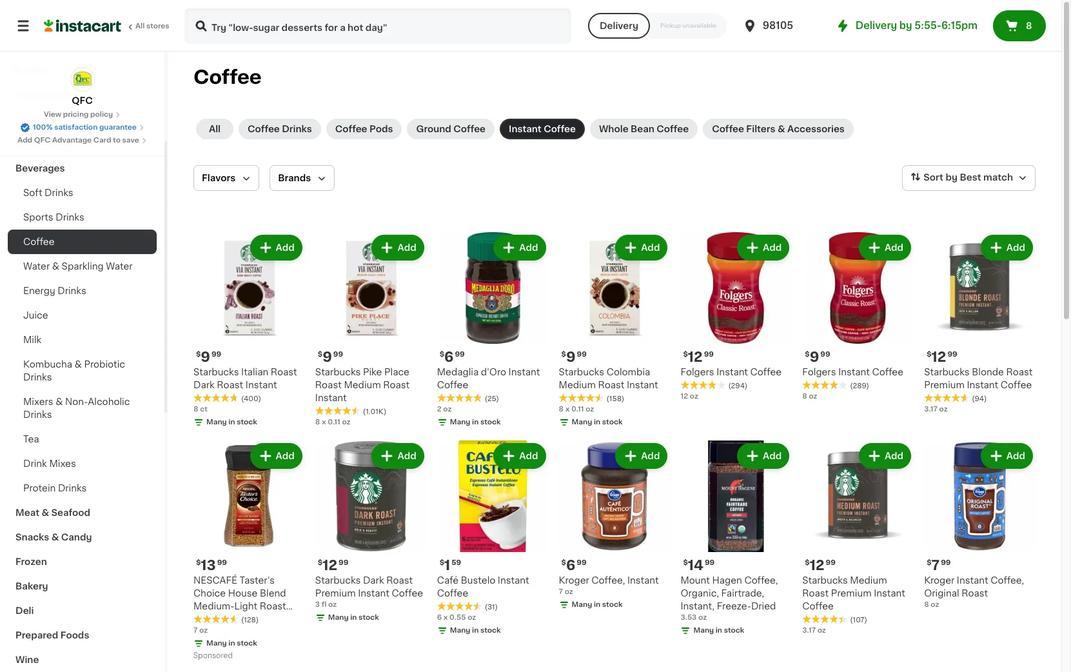 Task type: vqa. For each thing, say whether or not it's contained in the screenshot.
Express on the left top
no



Task type: describe. For each thing, give the bounding box(es) containing it.
99 for (107)
[[826, 559, 836, 566]]

all for all
[[209, 125, 221, 134]]

coffee pods
[[335, 125, 393, 134]]

many down ct
[[207, 419, 227, 426]]

medium inside starbucks colombia medium roast instant
[[559, 381, 596, 390]]

99 for (1.01k)
[[334, 351, 343, 358]]

all stores link
[[44, 8, 170, 44]]

9 for starbucks colombia medium roast instant
[[567, 350, 576, 364]]

folgers for 9
[[803, 368, 837, 377]]

13
[[201, 559, 216, 572]]

(1.01k)
[[363, 408, 387, 416]]

filters
[[747, 125, 776, 134]]

$ 6 99 for medaglia d'oro instant coffee
[[440, 350, 465, 364]]

$ 14 99
[[684, 559, 715, 572]]

drink mixes link
[[8, 452, 157, 476]]

0 vertical spatial 7
[[932, 559, 940, 572]]

8 inside kroger instant coffee, original roast 8 oz
[[925, 601, 930, 608]]

$ 12 99 for starbucks medium roast premium instant coffee
[[806, 559, 836, 572]]

many in stock up sponsored badge image
[[207, 640, 257, 647]]

dairy & eggs
[[15, 139, 76, 148]]

2
[[437, 406, 442, 413]]

$ for (1.01k)
[[318, 351, 323, 358]]

juice link
[[8, 303, 157, 328]]

prepared foods
[[15, 631, 89, 640]]

$ for (31)
[[440, 559, 445, 566]]

coffee inside nescafé taster's choice house blend medium-light roast instant coffee
[[227, 615, 259, 624]]

tea
[[23, 435, 39, 444]]

coffee inside café bustelo instant coffee
[[437, 589, 469, 598]]

beverages link
[[8, 156, 157, 181]]

instant coffee
[[509, 125, 576, 134]]

many in stock down (25)
[[450, 419, 501, 426]]

dark inside starbucks dark roast premium instant coffee 3 fl oz
[[363, 576, 384, 585]]

medium inside starbucks pike place roast medium roast instant
[[344, 381, 381, 390]]

kroger for 7
[[559, 576, 590, 585]]

many down "0.55"
[[450, 627, 471, 634]]

all link
[[196, 119, 234, 139]]

instant inside starbucks blonde roast premium instant coffee
[[968, 381, 999, 390]]

Search field
[[186, 9, 570, 43]]

1
[[445, 559, 451, 572]]

best match
[[961, 173, 1014, 182]]

0 horizontal spatial 7
[[194, 627, 198, 634]]

coffee, for kroger
[[991, 576, 1025, 585]]

$ for (294)
[[684, 351, 688, 358]]

accessories
[[788, 125, 845, 134]]

coffee inside medaglia d'oro instant coffee
[[437, 381, 469, 390]]

$ for (289)
[[806, 351, 810, 358]]

8 x 0.11 oz for starbucks colombia medium roast instant
[[559, 406, 595, 413]]

bean
[[631, 125, 655, 134]]

original
[[925, 589, 960, 598]]

mount
[[681, 576, 711, 585]]

product group containing 1
[[437, 441, 549, 639]]

all stores
[[136, 23, 170, 30]]

starbucks for starbucks pike place roast medium roast instant
[[315, 368, 361, 377]]

policy
[[90, 111, 113, 118]]

coffee filters & accessories link
[[704, 119, 854, 139]]

soft drinks
[[23, 188, 73, 197]]

starbucks for starbucks italian roast dark roast instant
[[194, 368, 239, 377]]

all for all stores
[[136, 23, 145, 30]]

starbucks dark roast premium instant coffee 3 fl oz
[[315, 576, 423, 608]]

soft drinks link
[[8, 181, 157, 205]]

coffee pods link
[[326, 119, 402, 139]]

add qfc advantage card to save link
[[18, 136, 147, 146]]

3.17 for starbucks medium roast premium instant coffee
[[803, 627, 816, 634]]

premium for medium
[[832, 589, 872, 598]]

sparkling
[[62, 262, 104, 271]]

instant inside nescafé taster's choice house blend medium-light roast instant coffee
[[194, 615, 225, 624]]

100%
[[33, 124, 53, 131]]

place
[[385, 368, 410, 377]]

drinks for energy drinks
[[58, 287, 86, 296]]

dark inside 'starbucks italian roast dark roast instant'
[[194, 381, 215, 390]]

& for non-
[[56, 398, 63, 407]]

many down starbucks colombia medium roast instant
[[572, 419, 593, 426]]

meat & seafood
[[15, 509, 90, 518]]

$ 1 59
[[440, 559, 462, 572]]

hagen
[[713, 576, 743, 585]]

many in stock down (400)
[[207, 419, 257, 426]]

coffee drinks link
[[239, 119, 321, 139]]

dairy
[[15, 139, 41, 148]]

$ 6 99 for kroger coffee, instant
[[562, 559, 587, 572]]

stock down (158) at the bottom right of page
[[603, 419, 623, 426]]

d'oro
[[481, 368, 507, 377]]

best
[[961, 173, 982, 182]]

whole
[[600, 125, 629, 134]]

8 oz
[[803, 393, 818, 400]]

fairtrade,
[[722, 589, 765, 598]]

(158)
[[607, 396, 625, 403]]

delivery by 5:55-6:15pm
[[856, 21, 978, 30]]

8 ct
[[194, 406, 208, 413]]

café
[[437, 576, 459, 585]]

$ 9 99 for folgers instant coffee
[[806, 350, 831, 364]]

100% satisfaction guarantee
[[33, 124, 137, 131]]

98105
[[763, 21, 794, 30]]

99 for (128)
[[217, 559, 227, 566]]

$ 9 99 for starbucks colombia medium roast instant
[[562, 350, 587, 364]]

folgers instant coffee for 9
[[803, 368, 904, 377]]

Best match Sort by field
[[903, 165, 1036, 191]]

instacart logo image
[[44, 18, 121, 34]]

instant,
[[681, 602, 715, 611]]

$ up 3
[[318, 559, 323, 566]]

7 oz
[[194, 627, 208, 634]]

6 x 0.55 oz
[[437, 614, 477, 621]]

nescafé taster's choice house blend medium-light roast instant coffee
[[194, 576, 286, 624]]

14
[[688, 559, 704, 572]]

brands
[[278, 174, 311, 183]]

café bustelo instant coffee
[[437, 576, 530, 598]]

organic,
[[681, 589, 720, 598]]

many down kroger coffee, instant 7 oz
[[572, 601, 593, 608]]

instant inside starbucks pike place roast medium roast instant
[[315, 394, 347, 403]]

kombucha & probiotic drinks
[[23, 360, 125, 382]]

medium inside starbucks medium roast premium instant coffee
[[851, 576, 888, 585]]

product group containing 13
[[194, 441, 305, 663]]

ct
[[200, 406, 208, 413]]

produce link
[[8, 107, 157, 132]]

roast inside kroger instant coffee, original roast 8 oz
[[962, 589, 989, 598]]

delivery for delivery
[[600, 21, 639, 30]]

whole bean coffee
[[600, 125, 689, 134]]

view pricing policy link
[[44, 110, 121, 120]]

instant inside café bustelo instant coffee
[[498, 576, 530, 585]]

stock down the (128)
[[237, 640, 257, 647]]

nescafé
[[194, 576, 238, 585]]

instant inside medaglia d'oro instant coffee
[[509, 368, 540, 377]]

italian
[[241, 368, 269, 377]]

kroger for original
[[925, 576, 955, 585]]

$ for (107)
[[806, 559, 810, 566]]

service type group
[[589, 13, 727, 39]]

12 for starbucks blonde roast premium instant coffee
[[932, 350, 947, 364]]

8 inside button
[[1027, 21, 1033, 30]]

mixers & non-alcoholic drinks link
[[8, 390, 157, 427]]

protein drinks
[[23, 484, 87, 493]]

99 for (25)
[[455, 351, 465, 358]]

2 oz
[[437, 406, 452, 413]]

qfc logo image
[[70, 67, 95, 92]]

stock down (25)
[[481, 419, 501, 426]]

roast inside starbucks medium roast premium instant coffee
[[803, 589, 829, 598]]

product group containing 7
[[925, 441, 1036, 610]]

99 for (294)
[[705, 351, 714, 358]]

coffee inside starbucks blonde roast premium instant coffee
[[1001, 381, 1033, 390]]

stock down (31)
[[481, 627, 501, 634]]

instant inside starbucks colombia medium roast instant
[[627, 381, 659, 390]]

instant inside kroger coffee, instant 7 oz
[[628, 576, 659, 585]]

& for probiotic
[[75, 360, 82, 369]]

6 for medaglia d'oro instant coffee
[[445, 350, 454, 364]]

12 for folgers instant coffee
[[688, 350, 703, 364]]

foods
[[60, 631, 89, 640]]

prepared foods link
[[8, 623, 157, 648]]

flavors button
[[194, 165, 260, 191]]

(289)
[[851, 383, 870, 390]]

stock down freeze-
[[725, 627, 745, 634]]

instant inside kroger instant coffee, original roast 8 oz
[[958, 576, 989, 585]]

oz inside mount hagen coffee, organic, fairtrade, instant, freeze-dried 3.53 oz
[[699, 614, 707, 621]]

beverages
[[15, 164, 65, 173]]

coffee drinks
[[248, 125, 312, 134]]

bakery
[[15, 582, 48, 591]]

(107)
[[851, 617, 868, 624]]

bakery link
[[8, 574, 157, 599]]

99 inside $ 14 99
[[705, 559, 715, 566]]

folgers for 12
[[681, 368, 715, 377]]

99 inside $ 7 99
[[942, 559, 952, 566]]

eggs
[[53, 139, 76, 148]]

7 inside kroger coffee, instant 7 oz
[[559, 588, 563, 596]]

snacks & candy
[[15, 533, 92, 542]]

sponsored badge image
[[194, 653, 233, 660]]

stock down kroger coffee, instant 7 oz
[[603, 601, 623, 608]]

12 for starbucks medium roast premium instant coffee
[[810, 559, 825, 572]]

9 for starbucks italian roast dark roast instant
[[201, 350, 210, 364]]

0.11 for starbucks colombia medium roast instant
[[572, 406, 584, 413]]



Task type: locate. For each thing, give the bounding box(es) containing it.
0 horizontal spatial 0.11
[[328, 419, 341, 426]]

qfc down 100% on the left top
[[34, 137, 51, 144]]

drinks inside kombucha & probiotic drinks
[[23, 373, 52, 382]]

& up energy drinks
[[52, 262, 59, 271]]

meat
[[15, 509, 39, 518]]

2 folgers instant coffee from the left
[[803, 368, 904, 377]]

0 vertical spatial x
[[566, 406, 570, 413]]

starbucks inside 'starbucks italian roast dark roast instant'
[[194, 368, 239, 377]]

drinks down kombucha
[[23, 373, 52, 382]]

many in stock down starbucks dark roast premium instant coffee 3 fl oz on the bottom
[[328, 614, 379, 621]]

deli link
[[8, 599, 157, 623]]

by for sort
[[946, 173, 958, 182]]

in up sponsored badge image
[[229, 640, 235, 647]]

1 $ 9 99 from the left
[[196, 350, 222, 364]]

& for eggs
[[43, 139, 50, 148]]

$ up nescafé
[[196, 559, 201, 566]]

$ up kroger coffee, instant 7 oz
[[562, 559, 567, 566]]

starbucks inside starbucks medium roast premium instant coffee
[[803, 576, 849, 585]]

x inside product group
[[444, 614, 448, 621]]

1 horizontal spatial qfc
[[72, 96, 93, 105]]

sports
[[23, 213, 53, 222]]

7
[[932, 559, 940, 572], [559, 588, 563, 596], [194, 627, 198, 634]]

2 coffee, from the left
[[745, 576, 779, 585]]

3 9 from the left
[[567, 350, 576, 364]]

drinks up brands
[[282, 125, 312, 134]]

(94)
[[973, 396, 988, 403]]

$ up starbucks colombia medium roast instant
[[562, 351, 567, 358]]

by right the sort
[[946, 173, 958, 182]]

8 x 0.11 oz down starbucks pike place roast medium roast instant
[[315, 419, 351, 426]]

1 horizontal spatial folgers
[[803, 368, 837, 377]]

water up 'energy'
[[23, 262, 50, 271]]

& inside the water & sparkling water "link"
[[52, 262, 59, 271]]

mixers
[[23, 398, 53, 407]]

$ up 'starbucks italian roast dark roast instant'
[[196, 351, 201, 358]]

coffee inside starbucks medium roast premium instant coffee
[[803, 602, 834, 611]]

0 horizontal spatial folgers instant coffee
[[681, 368, 782, 377]]

protein
[[23, 484, 56, 493]]

starbucks for starbucks colombia medium roast instant
[[559, 368, 605, 377]]

by
[[900, 21, 913, 30], [946, 173, 958, 182]]

$ 12 99 up 12 oz
[[684, 350, 714, 364]]

$ for (128)
[[196, 559, 201, 566]]

1 vertical spatial 3.17
[[803, 627, 816, 634]]

0 vertical spatial 8 x 0.11 oz
[[559, 406, 595, 413]]

0 horizontal spatial 3.17
[[803, 627, 816, 634]]

& for seafood
[[42, 509, 49, 518]]

ground coffee
[[417, 125, 486, 134]]

2 water from the left
[[106, 262, 133, 271]]

stock
[[237, 419, 257, 426], [481, 419, 501, 426], [603, 419, 623, 426], [603, 601, 623, 608], [359, 614, 379, 621], [481, 627, 501, 634], [725, 627, 745, 634], [237, 640, 257, 647]]

& left non-
[[56, 398, 63, 407]]

many in stock down freeze-
[[694, 627, 745, 634]]

premium inside starbucks dark roast premium instant coffee 3 fl oz
[[315, 589, 356, 598]]

1 coffee, from the left
[[592, 576, 626, 585]]

x left "0.55"
[[444, 614, 448, 621]]

3.17 oz for starbucks medium roast premium instant coffee
[[803, 627, 827, 634]]

coffee inside starbucks dark roast premium instant coffee 3 fl oz
[[392, 589, 423, 598]]

coffee, inside kroger instant coffee, original roast 8 oz
[[991, 576, 1025, 585]]

premium for blonde
[[925, 381, 965, 390]]

3.53
[[681, 614, 697, 621]]

8 for starbucks colombia medium roast instant
[[559, 406, 564, 413]]

starbucks inside starbucks colombia medium roast instant
[[559, 368, 605, 377]]

0 vertical spatial 0.11
[[572, 406, 584, 413]]

starbucks blonde roast premium instant coffee
[[925, 368, 1034, 390]]

coffee, inside mount hagen coffee, organic, fairtrade, instant, freeze-dried 3.53 oz
[[745, 576, 779, 585]]

9 up starbucks colombia medium roast instant
[[567, 350, 576, 364]]

starbucks pike place roast medium roast instant
[[315, 368, 410, 403]]

8 for starbucks pike place roast medium roast instant
[[315, 419, 320, 426]]

in down starbucks colombia medium roast instant
[[594, 419, 601, 426]]

folgers instant coffee for 12
[[681, 368, 782, 377]]

drinks down mixers
[[23, 410, 52, 419]]

oz inside kroger instant coffee, original roast 8 oz
[[931, 601, 940, 608]]

mixes
[[49, 460, 76, 469]]

x down starbucks colombia medium roast instant
[[566, 406, 570, 413]]

pricing
[[63, 111, 89, 118]]

starbucks inside starbucks blonde roast premium instant coffee
[[925, 368, 970, 377]]

1 horizontal spatial water
[[106, 262, 133, 271]]

0 horizontal spatial all
[[136, 23, 145, 30]]

kroger instant coffee, original roast 8 oz
[[925, 576, 1025, 608]]

in down freeze-
[[716, 627, 723, 634]]

$ 6 99 up medaglia on the bottom of page
[[440, 350, 465, 364]]

produce
[[15, 115, 55, 124]]

folgers
[[681, 368, 715, 377], [803, 368, 837, 377]]

1 horizontal spatial all
[[209, 125, 221, 134]]

0 horizontal spatial qfc
[[34, 137, 51, 144]]

x for starbucks pike place roast medium roast instant
[[322, 419, 326, 426]]

blonde
[[973, 368, 1005, 377]]

& for sparkling
[[52, 262, 59, 271]]

card
[[93, 137, 111, 144]]

0 horizontal spatial $ 6 99
[[440, 350, 465, 364]]

many down 2 oz
[[450, 419, 471, 426]]

drinks inside 'link'
[[58, 287, 86, 296]]

0 horizontal spatial folgers
[[681, 368, 715, 377]]

$ inside the $ 1 59
[[440, 559, 445, 566]]

$ inside $ 7 99
[[928, 559, 932, 566]]

4 $ 9 99 from the left
[[806, 350, 831, 364]]

$ for (158)
[[562, 351, 567, 358]]

in down medaglia d'oro instant coffee
[[472, 419, 479, 426]]

brands button
[[270, 165, 335, 191]]

starbucks for starbucks medium roast premium instant coffee
[[803, 576, 849, 585]]

milk
[[23, 336, 42, 345]]

in down starbucks dark roast premium instant coffee 3 fl oz on the bottom
[[351, 614, 357, 621]]

(31)
[[485, 604, 498, 611]]

$ 9 99 up starbucks pike place roast medium roast instant
[[318, 350, 343, 364]]

& down milk link on the left of the page
[[75, 360, 82, 369]]

sort
[[924, 173, 944, 182]]

product group containing 14
[[681, 441, 793, 639]]

roast inside nescafé taster's choice house blend medium-light roast instant coffee
[[260, 602, 286, 611]]

0.11
[[572, 406, 584, 413], [328, 419, 341, 426]]

3.17 down starbucks blonde roast premium instant coffee
[[925, 406, 938, 413]]

$ up the original on the right bottom of the page
[[928, 559, 932, 566]]

delivery for delivery by 5:55-6:15pm
[[856, 21, 898, 30]]

& inside meat & seafood link
[[42, 509, 49, 518]]

colombia
[[607, 368, 651, 377]]

2 vertical spatial x
[[444, 614, 448, 621]]

1 vertical spatial all
[[209, 125, 221, 134]]

advantage
[[52, 137, 92, 144]]

9
[[201, 350, 210, 364], [323, 350, 332, 364], [567, 350, 576, 364], [810, 350, 820, 364]]

0 horizontal spatial medium
[[344, 381, 381, 390]]

8 x 0.11 oz
[[559, 406, 595, 413], [315, 419, 351, 426]]

1 vertical spatial 0.11
[[328, 419, 341, 426]]

2 9 from the left
[[323, 350, 332, 364]]

$ 12 99
[[684, 350, 714, 364], [928, 350, 958, 364], [318, 559, 349, 572], [806, 559, 836, 572]]

many down starbucks dark roast premium instant coffee 3 fl oz on the bottom
[[328, 614, 349, 621]]

many in stock down (158) at the bottom right of page
[[572, 419, 623, 426]]

1 horizontal spatial kroger
[[925, 576, 955, 585]]

0.11 for starbucks pike place roast medium roast instant
[[328, 419, 341, 426]]

medaglia d'oro instant coffee
[[437, 368, 540, 390]]

roast inside starbucks colombia medium roast instant
[[599, 381, 625, 390]]

0 horizontal spatial premium
[[315, 589, 356, 598]]

& inside kombucha & probiotic drinks
[[75, 360, 82, 369]]

2 $ 9 99 from the left
[[318, 350, 343, 364]]

3.17 down starbucks medium roast premium instant coffee
[[803, 627, 816, 634]]

1 vertical spatial 6
[[567, 559, 576, 572]]

starbucks for starbucks dark roast premium instant coffee 3 fl oz
[[315, 576, 361, 585]]

milk link
[[8, 328, 157, 352]]

1 vertical spatial by
[[946, 173, 958, 182]]

$ 13 99
[[196, 559, 227, 572]]

stock down (400)
[[237, 419, 257, 426]]

0 horizontal spatial kroger
[[559, 576, 590, 585]]

coffee filters & accessories
[[713, 125, 845, 134]]

1 vertical spatial 8 x 0.11 oz
[[315, 419, 351, 426]]

drink mixes
[[23, 460, 76, 469]]

probiotic
[[84, 360, 125, 369]]

$ up starbucks blonde roast premium instant coffee
[[928, 351, 932, 358]]

$ up 12 oz
[[684, 351, 688, 358]]

choice
[[194, 589, 226, 598]]

$ for (400)
[[196, 351, 201, 358]]

12
[[688, 350, 703, 364], [932, 350, 947, 364], [681, 393, 689, 400], [323, 559, 338, 572], [810, 559, 825, 572]]

1 folgers from the left
[[681, 368, 715, 377]]

starbucks inside starbucks dark roast premium instant coffee 3 fl oz
[[315, 576, 361, 585]]

0 horizontal spatial 8 x 0.11 oz
[[315, 419, 351, 426]]

None search field
[[185, 8, 572, 44]]

1 horizontal spatial medium
[[559, 381, 596, 390]]

all up flavors at the top
[[209, 125, 221, 134]]

2 horizontal spatial x
[[566, 406, 570, 413]]

0 horizontal spatial x
[[322, 419, 326, 426]]

1 horizontal spatial 0.11
[[572, 406, 584, 413]]

1 vertical spatial x
[[322, 419, 326, 426]]

many down 3.53
[[694, 627, 715, 634]]

1 kroger from the left
[[559, 576, 590, 585]]

meat & seafood link
[[8, 501, 157, 525]]

9 for folgers instant coffee
[[810, 350, 820, 364]]

folgers up 8 oz
[[803, 368, 837, 377]]

$ 12 99 for starbucks blonde roast premium instant coffee
[[928, 350, 958, 364]]

x for café bustelo instant coffee
[[444, 614, 448, 621]]

kombucha & probiotic drinks link
[[8, 352, 157, 390]]

9 up 'starbucks italian roast dark roast instant'
[[201, 350, 210, 364]]

1 horizontal spatial 3.17
[[925, 406, 938, 413]]

1 horizontal spatial $ 6 99
[[562, 559, 587, 572]]

kroger inside kroger coffee, instant 7 oz
[[559, 576, 590, 585]]

non-
[[65, 398, 88, 407]]

8 x 0.11 oz for starbucks pike place roast medium roast instant
[[315, 419, 351, 426]]

by for delivery
[[900, 21, 913, 30]]

98105 button
[[743, 8, 820, 44]]

1 horizontal spatial premium
[[832, 589, 872, 598]]

$ 12 99 for starbucks dark roast premium instant coffee
[[318, 559, 349, 572]]

1 horizontal spatial coffee,
[[745, 576, 779, 585]]

$ for (94)
[[928, 351, 932, 358]]

by inside field
[[946, 173, 958, 182]]

$ 6 99 up kroger coffee, instant 7 oz
[[562, 559, 587, 572]]

1 vertical spatial qfc
[[34, 137, 51, 144]]

starbucks inside starbucks pike place roast medium roast instant
[[315, 368, 361, 377]]

folgers instant coffee up (289)
[[803, 368, 904, 377]]

starbucks medium roast premium instant coffee
[[803, 576, 906, 611]]

by left 5:55-
[[900, 21, 913, 30]]

energy
[[23, 287, 55, 296]]

6 for kroger coffee, instant
[[567, 559, 576, 572]]

1 vertical spatial $ 6 99
[[562, 559, 587, 572]]

1 horizontal spatial delivery
[[856, 21, 898, 30]]

candy
[[61, 533, 92, 542]]

$ left 59
[[440, 559, 445, 566]]

3.17 oz down starbucks blonde roast premium instant coffee
[[925, 406, 949, 413]]

0 horizontal spatial delivery
[[600, 21, 639, 30]]

$ inside $ 14 99
[[684, 559, 688, 566]]

0.11 down starbucks colombia medium roast instant
[[572, 406, 584, 413]]

1 folgers instant coffee from the left
[[681, 368, 782, 377]]

& left candy
[[51, 533, 59, 542]]

drinks for sports drinks
[[56, 213, 84, 222]]

coffee, for mount
[[745, 576, 779, 585]]

$ for (25)
[[440, 351, 445, 358]]

2 horizontal spatial premium
[[925, 381, 965, 390]]

water right sparkling
[[106, 262, 133, 271]]

$ 9 99 up starbucks colombia medium roast instant
[[562, 350, 587, 364]]

kroger inside kroger instant coffee, original roast 8 oz
[[925, 576, 955, 585]]

$ up medaglia on the bottom of page
[[440, 351, 445, 358]]

$ inside $ 13 99
[[196, 559, 201, 566]]

9 up starbucks pike place roast medium roast instant
[[323, 350, 332, 364]]

3 $ 9 99 from the left
[[562, 350, 587, 364]]

99 for (289)
[[821, 351, 831, 358]]

$ 9 99 for starbucks pike place roast medium roast instant
[[318, 350, 343, 364]]

8 for starbucks italian roast dark roast instant
[[194, 406, 198, 413]]

match
[[984, 173, 1014, 182]]

1 horizontal spatial dark
[[363, 576, 384, 585]]

12 oz
[[681, 393, 699, 400]]

8 x 0.11 oz down starbucks colombia medium roast instant
[[559, 406, 595, 413]]

1 horizontal spatial 8 x 0.11 oz
[[559, 406, 595, 413]]

all inside all link
[[209, 125, 221, 134]]

1 vertical spatial 7
[[559, 588, 563, 596]]

0 horizontal spatial dark
[[194, 381, 215, 390]]

3.17 oz for starbucks blonde roast premium instant coffee
[[925, 406, 949, 413]]

59
[[452, 559, 462, 566]]

drinks
[[282, 125, 312, 134], [45, 188, 73, 197], [56, 213, 84, 222], [58, 287, 86, 296], [23, 373, 52, 382], [23, 410, 52, 419], [58, 484, 87, 493]]

folgers instant coffee up (294)
[[681, 368, 782, 377]]

$ up mount
[[684, 559, 688, 566]]

$ 9 99 for starbucks italian roast dark roast instant
[[196, 350, 222, 364]]

& down 100% on the left top
[[43, 139, 50, 148]]

1 9 from the left
[[201, 350, 210, 364]]

& inside dairy & eggs 'link'
[[43, 139, 50, 148]]

(400)
[[241, 396, 261, 403]]

0 vertical spatial all
[[136, 23, 145, 30]]

delivery inside button
[[600, 21, 639, 30]]

drinks for protein drinks
[[58, 484, 87, 493]]

6 inside product group
[[437, 614, 442, 621]]

6:15pm
[[942, 21, 978, 30]]

premium inside starbucks blonde roast premium instant coffee
[[925, 381, 965, 390]]

(25)
[[485, 396, 500, 403]]

premium inside starbucks medium roast premium instant coffee
[[832, 589, 872, 598]]

x down starbucks pike place roast medium roast instant
[[322, 419, 326, 426]]

0 horizontal spatial 6
[[437, 614, 442, 621]]

$ 12 99 for folgers instant coffee
[[684, 350, 714, 364]]

starbucks italian roast dark roast instant
[[194, 368, 297, 390]]

6 up medaglia on the bottom of page
[[445, 350, 454, 364]]

2 vertical spatial 7
[[194, 627, 198, 634]]

4 9 from the left
[[810, 350, 820, 364]]

x for starbucks colombia medium roast instant
[[566, 406, 570, 413]]

$ up starbucks pike place roast medium roast instant
[[318, 351, 323, 358]]

$ 12 99 up starbucks blonde roast premium instant coffee
[[928, 350, 958, 364]]

deli
[[15, 607, 34, 616]]

1 vertical spatial 3.17 oz
[[803, 627, 827, 634]]

bustelo
[[461, 576, 496, 585]]

99 for (94)
[[948, 351, 958, 358]]

2 horizontal spatial 6
[[567, 559, 576, 572]]

1 horizontal spatial 7
[[559, 588, 563, 596]]

roast inside starbucks blonde roast premium instant coffee
[[1007, 368, 1034, 377]]

1 vertical spatial dark
[[363, 576, 384, 585]]

soft
[[23, 188, 42, 197]]

5:55-
[[915, 21, 942, 30]]

oz
[[690, 393, 699, 400], [810, 393, 818, 400], [444, 406, 452, 413], [586, 406, 595, 413], [940, 406, 949, 413], [342, 419, 351, 426], [565, 588, 574, 596], [329, 601, 337, 608], [931, 601, 940, 608], [468, 614, 477, 621], [699, 614, 707, 621], [199, 627, 208, 634], [818, 627, 827, 634]]

& inside snacks & candy link
[[51, 533, 59, 542]]

$
[[196, 351, 201, 358], [318, 351, 323, 358], [440, 351, 445, 358], [562, 351, 567, 358], [684, 351, 688, 358], [806, 351, 810, 358], [928, 351, 932, 358], [196, 559, 201, 566], [318, 559, 323, 566], [440, 559, 445, 566], [562, 559, 567, 566], [684, 559, 688, 566], [806, 559, 810, 566], [928, 559, 932, 566]]

1 horizontal spatial folgers instant coffee
[[803, 368, 904, 377]]

blend
[[260, 589, 286, 598]]

$ up starbucks medium roast premium instant coffee
[[806, 559, 810, 566]]

qfc up view pricing policy link at the top left
[[72, 96, 93, 105]]

2 horizontal spatial coffee,
[[991, 576, 1025, 585]]

juice
[[23, 311, 48, 320]]

1 horizontal spatial 6
[[445, 350, 454, 364]]

6 up kroger coffee, instant 7 oz
[[567, 559, 576, 572]]

2 horizontal spatial medium
[[851, 576, 888, 585]]

fl
[[322, 601, 327, 608]]

instant inside starbucks dark roast premium instant coffee 3 fl oz
[[358, 589, 390, 598]]

stock down starbucks dark roast premium instant coffee 3 fl oz on the bottom
[[359, 614, 379, 621]]

light
[[235, 602, 258, 611]]

drinks up "seafood"
[[58, 484, 87, 493]]

$ 9 99 up 'starbucks italian roast dark roast instant'
[[196, 350, 222, 364]]

& inside coffee filters & accessories link
[[778, 125, 786, 134]]

& right filters
[[778, 125, 786, 134]]

0 vertical spatial 3.17 oz
[[925, 406, 949, 413]]

& right meat
[[42, 509, 49, 518]]

drinks for soft drinks
[[45, 188, 73, 197]]

add button
[[251, 236, 301, 259], [373, 236, 423, 259], [495, 236, 545, 259], [617, 236, 667, 259], [739, 236, 789, 259], [861, 236, 911, 259], [983, 236, 1033, 259], [251, 445, 301, 468], [373, 445, 423, 468], [495, 445, 545, 468], [617, 445, 667, 468], [739, 445, 789, 468], [861, 445, 911, 468], [983, 445, 1033, 468]]

$ 9 99 up 8 oz
[[806, 350, 831, 364]]

99 for (158)
[[577, 351, 587, 358]]

$ up 8 oz
[[806, 351, 810, 358]]

0 horizontal spatial 3.17 oz
[[803, 627, 827, 634]]

qfc link
[[70, 67, 95, 107]]

0 vertical spatial dark
[[194, 381, 215, 390]]

9 for starbucks pike place roast medium roast instant
[[323, 350, 332, 364]]

99 for (400)
[[212, 351, 222, 358]]

3 coffee, from the left
[[991, 576, 1025, 585]]

many up sponsored badge image
[[207, 640, 227, 647]]

folgers up 12 oz
[[681, 368, 715, 377]]

2 kroger from the left
[[925, 576, 955, 585]]

drinks for coffee drinks
[[282, 125, 312, 134]]

oz inside kroger coffee, instant 7 oz
[[565, 588, 574, 596]]

2 vertical spatial 6
[[437, 614, 442, 621]]

all inside all stores link
[[136, 23, 145, 30]]

0 vertical spatial by
[[900, 21, 913, 30]]

& for candy
[[51, 533, 59, 542]]

qfc
[[72, 96, 93, 105], [34, 137, 51, 144]]

& inside mixers & non-alcoholic drinks
[[56, 398, 63, 407]]

drinks up coffee link
[[56, 213, 84, 222]]

product group
[[194, 232, 305, 430], [315, 232, 427, 428], [437, 232, 549, 430], [559, 232, 671, 430], [681, 232, 793, 402], [803, 232, 915, 402], [925, 232, 1036, 415], [194, 441, 305, 663], [315, 441, 427, 626], [437, 441, 549, 639], [559, 441, 671, 613], [681, 441, 793, 639], [803, 441, 915, 636], [925, 441, 1036, 610]]

0 vertical spatial $ 6 99
[[440, 350, 465, 364]]

0 vertical spatial 6
[[445, 350, 454, 364]]

0 horizontal spatial water
[[23, 262, 50, 271]]

wine
[[15, 656, 39, 665]]

8 for folgers instant coffee
[[803, 393, 808, 400]]

0.11 down starbucks pike place roast medium roast instant
[[328, 419, 341, 426]]

3
[[315, 601, 320, 608]]

0 horizontal spatial by
[[900, 21, 913, 30]]

medium-
[[194, 602, 235, 611]]

thanksgiving
[[15, 90, 77, 99]]

drinks inside mixers & non-alcoholic drinks
[[23, 410, 52, 419]]

thanksgiving link
[[8, 83, 157, 107]]

instant inside starbucks medium roast premium instant coffee
[[875, 589, 906, 598]]

1 horizontal spatial 3.17 oz
[[925, 406, 949, 413]]

oz inside starbucks dark roast premium instant coffee 3 fl oz
[[329, 601, 337, 608]]

all left stores
[[136, 23, 145, 30]]

drinks up sports drinks on the left top of page
[[45, 188, 73, 197]]

in down 6 x 0.55 oz
[[472, 627, 479, 634]]

3.17 for starbucks blonde roast premium instant coffee
[[925, 406, 938, 413]]

roast inside starbucks dark roast premium instant coffee 3 fl oz
[[387, 576, 413, 585]]

instant inside 'starbucks italian roast dark roast instant'
[[246, 381, 277, 390]]

in
[[229, 419, 235, 426], [472, 419, 479, 426], [594, 419, 601, 426], [594, 601, 601, 608], [351, 614, 357, 621], [472, 627, 479, 634], [716, 627, 723, 634], [229, 640, 235, 647]]

$ 12 99 up starbucks medium roast premium instant coffee
[[806, 559, 836, 572]]

frozen
[[15, 558, 47, 567]]

2 folgers from the left
[[803, 368, 837, 377]]

ground
[[417, 125, 452, 134]]

many in stock down kroger coffee, instant 7 oz
[[572, 601, 623, 608]]

1 water from the left
[[23, 262, 50, 271]]

many in stock down "0.55"
[[450, 627, 501, 634]]

premium
[[925, 381, 965, 390], [315, 589, 356, 598], [832, 589, 872, 598]]

drinks down water & sparkling water on the top left of page
[[58, 287, 86, 296]]

coffee, inside kroger coffee, instant 7 oz
[[592, 576, 626, 585]]

in down 'starbucks italian roast dark roast instant'
[[229, 419, 235, 426]]

9 up 8 oz
[[810, 350, 820, 364]]

6
[[445, 350, 454, 364], [567, 559, 576, 572], [437, 614, 442, 621]]

$ 6 99
[[440, 350, 465, 364], [562, 559, 587, 572]]

1 horizontal spatial by
[[946, 173, 958, 182]]

2 horizontal spatial 7
[[932, 559, 940, 572]]

3.17 oz down starbucks medium roast premium instant coffee
[[803, 627, 827, 634]]

kroger coffee, instant 7 oz
[[559, 576, 659, 596]]

in down kroger coffee, instant 7 oz
[[594, 601, 601, 608]]

0 vertical spatial 3.17
[[925, 406, 938, 413]]

premium for dark
[[315, 589, 356, 598]]

1 horizontal spatial x
[[444, 614, 448, 621]]

$ 12 99 up fl
[[318, 559, 349, 572]]

starbucks for starbucks blonde roast premium instant coffee
[[925, 368, 970, 377]]

$ 9 99
[[196, 350, 222, 364], [318, 350, 343, 364], [562, 350, 587, 364], [806, 350, 831, 364]]

0 vertical spatial qfc
[[72, 96, 93, 105]]

99 inside $ 13 99
[[217, 559, 227, 566]]

0 horizontal spatial coffee,
[[592, 576, 626, 585]]

add
[[18, 137, 32, 144], [276, 243, 295, 252], [398, 243, 417, 252], [520, 243, 539, 252], [642, 243, 660, 252], [764, 243, 782, 252], [885, 243, 904, 252], [1007, 243, 1026, 252], [276, 452, 295, 461], [398, 452, 417, 461], [520, 452, 539, 461], [642, 452, 660, 461], [764, 452, 782, 461], [885, 452, 904, 461], [1007, 452, 1026, 461]]

alcoholic
[[88, 398, 130, 407]]

dairy & eggs link
[[8, 132, 157, 156]]

(294)
[[729, 383, 748, 390]]

6 left "0.55"
[[437, 614, 442, 621]]

guarantee
[[99, 124, 137, 131]]



